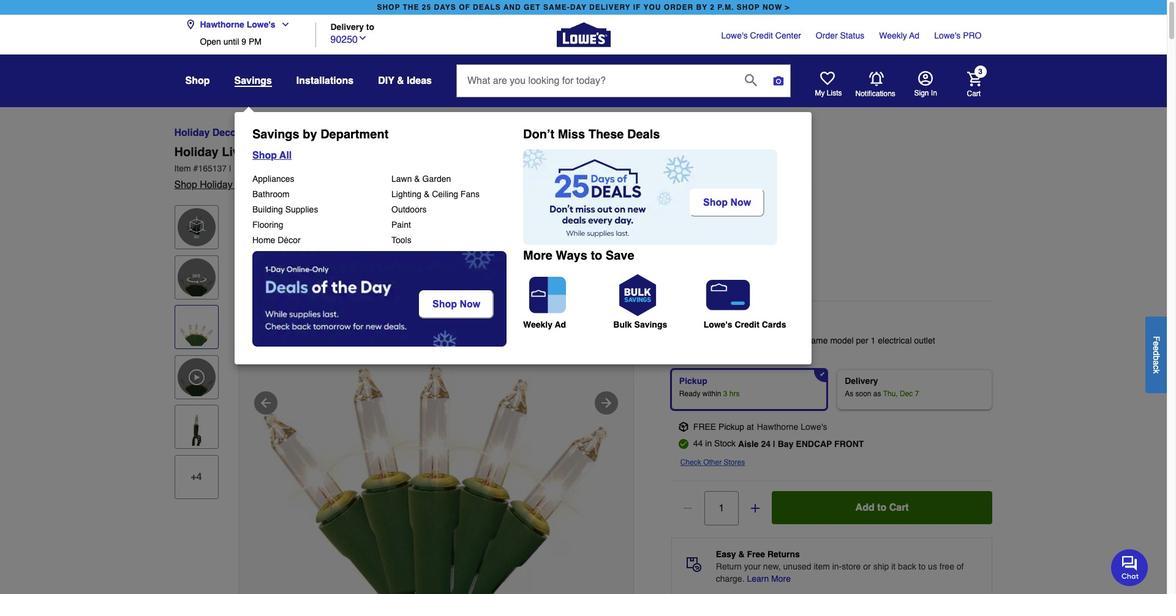 Task type: describe. For each thing, give the bounding box(es) containing it.
flooring link
[[252, 220, 283, 230]]

shop button
[[185, 70, 210, 92]]

outdoors link
[[392, 205, 427, 214]]

deals
[[473, 3, 501, 12]]

100-
[[261, 145, 286, 159]]

| inside holiday living 100-count 20.62-ft white incandescent plug-in christmas string lights item # 165137 | model # l1100137cu12
[[229, 164, 231, 173]]

0 horizontal spatial now
[[460, 299, 481, 309]]

lowe's inside hawthorne lowe's button
[[247, 20, 275, 29]]

lowe's pro link
[[934, 29, 982, 42]]

return
[[716, 562, 742, 572]]

ft
[[360, 145, 368, 159]]

plus image
[[749, 502, 762, 515]]

d
[[1152, 351, 1162, 355]]

arrow right image
[[599, 396, 614, 411]]

1 # from the left
[[193, 164, 198, 173]]

my lists
[[815, 89, 842, 97]]

at
[[747, 422, 754, 432]]

christmas decorations link
[[280, 126, 387, 140]]

shop the 25 days of deals and get same-day delivery if you order by 2 p.m. shop now > link
[[375, 0, 793, 15]]

b
[[1152, 355, 1162, 360]]

24
[[761, 439, 771, 449]]

lowe's for lowe's pro
[[934, 31, 961, 40]]

christmas string lights
[[488, 127, 599, 138]]

0 vertical spatial shop now link
[[690, 189, 765, 217]]

home décor link
[[252, 235, 301, 245]]

chat invite button image
[[1111, 549, 1149, 586]]

1 vertical spatial living
[[235, 180, 261, 191]]

1 vertical spatial |
[[722, 237, 727, 259]]

bulk
[[614, 320, 632, 330]]

lawn & garden link
[[392, 174, 451, 184]]

3 inside pickup ready within 3 hrs
[[724, 390, 728, 398]]

Stepper number input field with increment and decrement buttons number field
[[705, 491, 739, 526]]

44 in stock aisle 24 | bay endcap front
[[693, 439, 864, 449]]

installations button
[[296, 70, 354, 92]]

string inside "christmas string lights" "link"
[[538, 127, 567, 138]]

be
[[699, 336, 709, 346]]

fans
[[461, 189, 480, 199]]

1 vertical spatial weekly
[[523, 320, 553, 330]]

to inside button
[[877, 502, 887, 513]]

savings for savings by department
[[252, 127, 299, 142]]

learn more
[[747, 574, 791, 584]]

1 horizontal spatial more
[[771, 574, 791, 584]]

by
[[303, 127, 317, 142]]

appliances
[[252, 174, 294, 184]]

2 vertical spatial savings
[[634, 320, 667, 330]]

c
[[1152, 365, 1162, 369]]

all
[[279, 150, 292, 161]]

pickup image
[[679, 422, 689, 432]]

lights inside holiday living 100-count 20.62-ft white incandescent plug-in christmas string lights item # 165137 | model # l1100137cu12
[[637, 145, 673, 159]]

1 vertical spatial shop now button
[[419, 290, 494, 319]]

these
[[589, 127, 624, 142]]

by
[[696, 3, 708, 12]]

lowe's for lowe's credit cards
[[704, 320, 733, 330]]

shop now for top shop now link
[[703, 197, 751, 208]]

appliances bathroom building supplies flooring home décor
[[252, 174, 318, 245]]

0 vertical spatial now
[[731, 197, 751, 208]]

shop the collection
[[671, 284, 752, 293]]

holiday decorations
[[174, 127, 269, 138]]

model
[[234, 164, 258, 173]]

days
[[434, 3, 456, 12]]

electrical
[[878, 336, 912, 346]]

savings for savings
[[234, 75, 272, 86]]

more ways to save
[[523, 249, 635, 263]]

weekly ad icon. image
[[523, 271, 572, 320]]

lowe's home improvement notification center image
[[869, 71, 884, 86]]

2 # from the left
[[260, 164, 265, 173]]

garden
[[423, 174, 451, 184]]

20.62-
[[325, 145, 360, 159]]

sign
[[914, 89, 929, 97]]

indoor
[[681, 324, 706, 334]]

paint
[[392, 220, 411, 230]]

location image
[[185, 20, 195, 29]]

and
[[708, 324, 722, 334]]

44
[[693, 439, 703, 448]]

bathroom
[[252, 189, 290, 199]]

in inside sign in button
[[931, 89, 937, 97]]

ideas
[[407, 75, 432, 86]]

per
[[856, 336, 869, 346]]

department
[[321, 127, 389, 142]]

0 vertical spatial ad
[[910, 31, 920, 40]]

open until 9 pm
[[200, 37, 262, 47]]

a
[[1152, 360, 1162, 365]]

of inside easy & free returns return your new, unused item in-store or ship it back to us free of charge.
[[957, 562, 964, 572]]

100ct incandescent clear lights indoor and outdoor use can be connected up to 5sets of same model per 1 electrical outlet
[[681, 312, 935, 346]]

order status link
[[816, 29, 865, 42]]

cart inside button
[[889, 502, 909, 513]]

lawn & garden lighting & ceiling fans outdoors paint tools
[[392, 174, 480, 245]]

& down lawn & garden link
[[424, 189, 430, 199]]

1 horizontal spatial cart
[[967, 89, 981, 98]]

1 vertical spatial weekly ad link
[[523, 271, 612, 330]]

you
[[644, 3, 661, 12]]

add to cart
[[856, 502, 909, 513]]

2 e from the top
[[1152, 346, 1162, 351]]

+4 button
[[174, 455, 218, 499]]

shop the 25 days of deals and get same-day delivery if you order by 2 p.m. shop now >
[[377, 3, 790, 12]]

until
[[223, 37, 239, 47]]

learn more link
[[747, 573, 791, 585]]

save $0.40
[[734, 243, 784, 254]]

arrow left image
[[258, 396, 273, 411]]

pickup inside pickup ready within 3 hrs
[[679, 376, 708, 386]]

item number 1 6 5 1 3 7 and model number l 1 1 0 0 1 3 7 c u 1 2 element
[[174, 162, 993, 175]]

check circle filled image
[[679, 439, 689, 449]]

k
[[1152, 369, 1162, 374]]

$ 3 . 58
[[671, 238, 714, 258]]

unused
[[783, 562, 812, 572]]

same
[[807, 336, 828, 346]]

1 horizontal spatial weekly ad
[[879, 31, 920, 40]]

credit for cards
[[735, 320, 760, 330]]

lowe's up endcap
[[801, 422, 827, 432]]

lowe's credit cards
[[704, 320, 786, 330]]

order status
[[816, 31, 865, 40]]

2 vertical spatial holiday
[[200, 180, 233, 191]]

paint link
[[392, 220, 411, 230]]

aisle
[[738, 439, 759, 449]]

0 horizontal spatial weekly ad
[[523, 320, 566, 330]]

0 vertical spatial more
[[523, 249, 553, 263]]

in inside holiday living 100-count 20.62-ft white incandescent plug-in christmas string lights item # 165137 | model # l1100137cu12
[[520, 145, 531, 159]]

delivery for as
[[845, 376, 878, 386]]

ready
[[679, 390, 701, 398]]

christmas for christmas decorations
[[280, 127, 327, 138]]

string inside holiday living 100-count 20.62-ft white incandescent plug-in christmas string lights item # 165137 | model # l1100137cu12
[[598, 145, 633, 159]]

center
[[776, 31, 801, 40]]

don't
[[523, 127, 555, 142]]

clear
[[758, 312, 776, 322]]

l1100137cu12
[[265, 164, 324, 173]]

lights inside "christmas string lights" "link"
[[569, 127, 599, 138]]

and
[[504, 3, 521, 12]]

shop the collection link
[[671, 281, 752, 296]]

stock
[[714, 439, 736, 448]]

0 horizontal spatial shop now link
[[419, 290, 497, 319]]

cards
[[762, 320, 786, 330]]

1
[[871, 336, 876, 346]]



Task type: vqa. For each thing, say whether or not it's contained in the screenshot.
Name to the right
no



Task type: locate. For each thing, give the bounding box(es) containing it.
store
[[842, 562, 861, 572]]

endcap
[[796, 439, 832, 449]]

connected
[[711, 336, 751, 346]]

tools
[[392, 235, 412, 245]]

hawthorne lowe's button
[[185, 12, 295, 37]]

$
[[671, 238, 681, 258]]

| left model
[[229, 164, 231, 173]]

add to cart button
[[772, 491, 993, 524]]

0 vertical spatial holiday
[[174, 127, 210, 138]]

pickup up ready
[[679, 376, 708, 386]]

of inside 100ct incandescent clear lights indoor and outdoor use can be connected up to 5sets of same model per 1 electrical outlet
[[798, 336, 805, 346]]

savings down the pm
[[234, 75, 272, 86]]

3 left hrs
[[724, 390, 728, 398]]

christmas inside holiday living 100-count 20.62-ft white incandescent plug-in christmas string lights item # 165137 | model # l1100137cu12
[[534, 145, 594, 159]]

lowe's left pro
[[934, 31, 961, 40]]

open
[[200, 37, 221, 47]]

0 horizontal spatial lights
[[569, 127, 599, 138]]

0 vertical spatial shop now button
[[690, 189, 765, 217]]

as
[[874, 390, 881, 398]]

deals
[[627, 127, 660, 142]]

lowe's home improvement logo image
[[557, 8, 611, 62]]

.
[[691, 238, 695, 258]]

diy & ideas
[[378, 75, 432, 86]]

0 horizontal spatial weekly
[[523, 320, 553, 330]]

2 title image from the top
[[177, 408, 215, 446]]

or
[[863, 562, 871, 572]]

count
[[286, 145, 321, 159]]

new,
[[763, 562, 781, 572]]

1 horizontal spatial shop now link
[[690, 189, 765, 217]]

hawthorne inside hawthorne lowe's button
[[200, 20, 244, 29]]

decorations for christmas decorations
[[330, 127, 387, 138]]

to inside easy & free returns return your new, unused item in-store or ship it back to us free of charge.
[[919, 562, 926, 572]]

1 vertical spatial title image
[[177, 408, 215, 446]]

0 horizontal spatial shop
[[377, 3, 400, 12]]

sign in button
[[914, 71, 937, 98]]

shop now button
[[690, 189, 765, 217], [419, 290, 494, 319]]

1 vertical spatial savings
[[252, 127, 299, 142]]

hawthorne up '44 in stock aisle 24 | bay endcap front'
[[757, 422, 799, 432]]

e up b
[[1152, 346, 1162, 351]]

0 horizontal spatial ad
[[555, 320, 566, 330]]

1 vertical spatial of
[[957, 562, 964, 572]]

None search field
[[456, 64, 791, 107]]

1 horizontal spatial |
[[722, 237, 727, 259]]

decorations up ft at the top of the page
[[330, 127, 387, 138]]

1 horizontal spatial ad
[[910, 31, 920, 40]]

1 vertical spatial in
[[520, 145, 531, 159]]

savings right bulk
[[634, 320, 667, 330]]

collection
[[711, 284, 752, 293]]

lighting
[[392, 189, 422, 199]]

1 vertical spatial weekly ad
[[523, 320, 566, 330]]

1 vertical spatial ad
[[555, 320, 566, 330]]

& for lawn
[[414, 174, 420, 184]]

shop now
[[703, 197, 751, 208], [433, 299, 481, 309]]

e up d in the right of the page
[[1152, 341, 1162, 346]]

0 vertical spatial living
[[222, 145, 258, 159]]

0 horizontal spatial in
[[520, 145, 531, 159]]

lowe's inside lowe's credit center link
[[722, 31, 748, 40]]

lowe's up 'connected'
[[704, 320, 733, 330]]

christmas up plug-
[[488, 127, 536, 138]]

save
[[734, 243, 757, 254], [606, 249, 635, 263]]

0 horizontal spatial delivery
[[331, 22, 364, 32]]

holiday inside holiday living 100-count 20.62-ft white incandescent plug-in christmas string lights item # 165137 | model # l1100137cu12
[[174, 145, 219, 159]]

1 shop from the left
[[377, 3, 400, 12]]

lights down deals
[[637, 145, 673, 159]]

0 horizontal spatial save
[[606, 249, 635, 263]]

free pickup at hawthorne lowe's
[[693, 422, 827, 432]]

minus image
[[682, 502, 694, 515]]

0 vertical spatial shop now
[[703, 197, 751, 208]]

# right the item at top
[[193, 164, 198, 173]]

1 e from the top
[[1152, 341, 1162, 346]]

lights
[[779, 312, 799, 322]]

more left ways
[[523, 249, 553, 263]]

& inside button
[[397, 75, 404, 86]]

0 vertical spatial weekly ad link
[[879, 29, 920, 42]]

1 horizontal spatial shop now
[[703, 197, 751, 208]]

3 down pro
[[979, 68, 983, 76]]

of right "5sets"
[[798, 336, 805, 346]]

1 vertical spatial hawthorne
[[757, 422, 799, 432]]

1 horizontal spatial weekly ad link
[[879, 29, 920, 42]]

1-day online-only deals of the day. while supplies last. image
[[252, 251, 507, 347]]

option group
[[667, 364, 998, 415]]

now
[[731, 197, 751, 208], [460, 299, 481, 309]]

0 vertical spatial |
[[229, 164, 231, 173]]

lights up item number 1 6 5 1 3 7 and model number l 1 1 0 0 1 3 7 c u 1 2 element
[[569, 127, 599, 138]]

lowe's pro
[[934, 31, 982, 40]]

0 vertical spatial title image
[[177, 308, 215, 346]]

0 horizontal spatial pickup
[[679, 376, 708, 386]]

savings button
[[234, 75, 272, 87]]

100ct
[[681, 312, 702, 322]]

holiday for living
[[174, 145, 219, 159]]

decorations up model
[[212, 127, 269, 138]]

0 horizontal spatial hawthorne
[[200, 20, 244, 29]]

0 horizontal spatial shop now
[[433, 299, 481, 309]]

1 vertical spatial string
[[598, 145, 633, 159]]

weekly ad link right status
[[879, 29, 920, 42]]

1 vertical spatial credit
[[735, 320, 760, 330]]

1 vertical spatial lights
[[637, 145, 673, 159]]

7
[[915, 390, 919, 398]]

# up appliances
[[260, 164, 265, 173]]

lowe's for lowe's credit center
[[722, 31, 748, 40]]

0 vertical spatial delivery
[[331, 22, 364, 32]]

white
[[371, 145, 404, 159]]

credit
[[750, 31, 773, 40], [735, 320, 760, 330]]

easy
[[716, 549, 736, 559]]

25 days of deals. don't miss out on new deals every day. while supplies last. image
[[523, 150, 778, 245]]

0 horizontal spatial string
[[538, 127, 567, 138]]

2 shop from the left
[[737, 3, 760, 12]]

save left the $0.40
[[734, 243, 757, 254]]

lowe's credit center link
[[722, 29, 801, 42]]

165137
[[198, 164, 227, 173]]

chevron down image
[[275, 20, 290, 29], [358, 33, 368, 43]]

savings
[[234, 75, 272, 86], [252, 127, 299, 142], [634, 320, 667, 330]]

get
[[524, 3, 541, 12]]

living inside holiday living 100-count 20.62-ft white incandescent plug-in christmas string lights item # 165137 | model # l1100137cu12
[[222, 145, 258, 159]]

appliances link
[[252, 174, 294, 184]]

0 horizontal spatial of
[[798, 336, 805, 346]]

soon
[[856, 390, 872, 398]]

christmas for christmas string lights
[[488, 127, 536, 138]]

if
[[633, 3, 641, 12]]

2 vertical spatial |
[[773, 439, 776, 449]]

it
[[892, 562, 896, 572]]

a credit card icon. image
[[704, 271, 753, 320]]

free
[[693, 422, 716, 432]]

living down model
[[235, 180, 261, 191]]

lowe's home improvement cart image
[[967, 71, 982, 86]]

credit for center
[[750, 31, 773, 40]]

order
[[816, 31, 838, 40]]

0 vertical spatial 3
[[979, 68, 983, 76]]

living up model
[[222, 145, 258, 159]]

e
[[1152, 341, 1162, 346], [1152, 346, 1162, 351]]

shop now for left shop now link
[[433, 299, 481, 309]]

1 vertical spatial shop now link
[[419, 290, 497, 319]]

miss
[[558, 127, 585, 142]]

pm
[[249, 37, 262, 47]]

lowe's up the pm
[[247, 20, 275, 29]]

diy & ideas button
[[378, 70, 432, 92]]

1 horizontal spatial delivery
[[845, 376, 878, 386]]

decorations
[[212, 127, 269, 138], [330, 127, 387, 138]]

up
[[753, 336, 763, 346]]

1 horizontal spatial 3
[[724, 390, 728, 398]]

bulk savings icon. image
[[614, 271, 663, 320]]

in right "sign"
[[931, 89, 937, 97]]

0 horizontal spatial chevron down image
[[275, 20, 290, 29]]

0 horizontal spatial #
[[193, 164, 198, 173]]

3 left 58
[[681, 238, 691, 258]]

>
[[785, 3, 790, 12]]

holiday
[[174, 127, 210, 138], [174, 145, 219, 159], [200, 180, 233, 191]]

delivery
[[331, 22, 364, 32], [845, 376, 878, 386]]

can
[[681, 336, 697, 346]]

2 decorations from the left
[[330, 127, 387, 138]]

save up bulk savings icon.
[[606, 249, 635, 263]]

learn
[[747, 574, 769, 584]]

1 vertical spatial 3
[[681, 238, 691, 258]]

1 horizontal spatial chevron down image
[[358, 33, 368, 43]]

2 horizontal spatial 3
[[979, 68, 983, 76]]

1 horizontal spatial save
[[734, 243, 757, 254]]

easy & free returns return your new, unused item in-store or ship it back to us free of charge.
[[716, 549, 964, 584]]

1 horizontal spatial now
[[731, 197, 751, 208]]

delivery up "soon"
[[845, 376, 878, 386]]

shop right the p.m.
[[737, 3, 760, 12]]

1 title image from the top
[[177, 308, 215, 346]]

bathroom link
[[252, 189, 290, 199]]

0 horizontal spatial decorations
[[212, 127, 269, 138]]

1 vertical spatial holiday
[[174, 145, 219, 159]]

installations
[[296, 75, 354, 86]]

chevron down image inside 90250 button
[[358, 33, 368, 43]]

delivery for to
[[331, 22, 364, 32]]

credit up up
[[735, 320, 760, 330]]

lowe's inside lowe's credit cards link
[[704, 320, 733, 330]]

0 vertical spatial weekly
[[879, 31, 907, 40]]

1 horizontal spatial string
[[598, 145, 633, 159]]

delivery inside delivery as soon as thu, dec 7
[[845, 376, 878, 386]]

decorations inside "link"
[[330, 127, 387, 138]]

0 vertical spatial pickup
[[679, 376, 708, 386]]

hawthorne up open until 9 pm
[[200, 20, 244, 29]]

christmas up the count
[[280, 127, 327, 138]]

tools link
[[392, 235, 412, 245]]

lowe's inside lowe's pro link
[[934, 31, 961, 40]]

1 vertical spatial shop now
[[433, 299, 481, 309]]

heart outline image
[[376, 178, 390, 192]]

1 horizontal spatial shop now button
[[690, 189, 765, 217]]

cart
[[967, 89, 981, 98], [889, 502, 909, 513]]

0 horizontal spatial |
[[229, 164, 231, 173]]

2 horizontal spatial |
[[773, 439, 776, 449]]

shop now link
[[690, 189, 765, 217], [419, 290, 497, 319]]

| inside '44 in stock aisle 24 | bay endcap front'
[[773, 439, 776, 449]]

of right free
[[957, 562, 964, 572]]

1 vertical spatial more
[[771, 574, 791, 584]]

4.4 stars image
[[271, 180, 328, 191]]

0 vertical spatial weekly ad
[[879, 31, 920, 40]]

0 vertical spatial cart
[[967, 89, 981, 98]]

to
[[366, 22, 374, 32], [591, 249, 602, 263], [765, 336, 772, 346], [877, 502, 887, 513], [919, 562, 926, 572]]

& right diy
[[397, 75, 404, 86]]

0 vertical spatial lights
[[569, 127, 599, 138]]

& inside easy & free returns return your new, unused item in-store or ship it back to us free of charge.
[[739, 549, 745, 559]]

charge.
[[716, 574, 745, 584]]

ways
[[556, 249, 588, 263]]

3
[[979, 68, 983, 76], [681, 238, 691, 258], [724, 390, 728, 398]]

outdoors
[[392, 205, 427, 214]]

1 horizontal spatial of
[[957, 562, 964, 572]]

1 horizontal spatial decorations
[[330, 127, 387, 138]]

to inside 100ct incandescent clear lights indoor and outdoor use can be connected up to 5sets of same model per 1 electrical outlet
[[765, 336, 772, 346]]

free
[[747, 549, 765, 559]]

search image
[[745, 74, 757, 86]]

& for diy
[[397, 75, 404, 86]]

décor
[[278, 235, 301, 245]]

pickup up stock
[[719, 422, 744, 432]]

1 vertical spatial delivery
[[845, 376, 878, 386]]

more down the new,
[[771, 574, 791, 584]]

0 vertical spatial savings
[[234, 75, 272, 86]]

0 vertical spatial chevron down image
[[275, 20, 290, 29]]

lowe's home improvement lists image
[[820, 71, 835, 86]]

us
[[928, 562, 937, 572]]

0 vertical spatial in
[[931, 89, 937, 97]]

0 vertical spatial credit
[[750, 31, 773, 40]]

christmas down miss
[[534, 145, 594, 159]]

holiday inside holiday decorations link
[[174, 127, 210, 138]]

credit left center
[[750, 31, 773, 40]]

weekly ad link down ways
[[523, 271, 612, 330]]

9
[[242, 37, 246, 47]]

option group containing pickup
[[667, 364, 998, 415]]

holiday for decorations
[[174, 127, 210, 138]]

title image
[[177, 308, 215, 346], [177, 408, 215, 446]]

day
[[570, 3, 587, 12]]

savings up the 100-
[[252, 127, 299, 142]]

order
[[664, 3, 694, 12]]

diy
[[378, 75, 394, 86]]

0 vertical spatial string
[[538, 127, 567, 138]]

returns
[[768, 549, 800, 559]]

1 horizontal spatial shop
[[737, 3, 760, 12]]

shop left the
[[377, 3, 400, 12]]

1 horizontal spatial in
[[931, 89, 937, 97]]

cart down lowe's home improvement cart 'icon'
[[967, 89, 981, 98]]

0 horizontal spatial weekly ad link
[[523, 271, 612, 330]]

1 vertical spatial cart
[[889, 502, 909, 513]]

use
[[756, 324, 770, 334]]

check other stores button
[[681, 456, 745, 469]]

| right 24
[[773, 439, 776, 449]]

1 horizontal spatial hawthorne
[[757, 422, 799, 432]]

0 horizontal spatial shop now button
[[419, 290, 494, 319]]

0 horizontal spatial 3
[[681, 238, 691, 258]]

camera image
[[773, 75, 785, 87]]

chevron down image inside hawthorne lowe's button
[[275, 20, 290, 29]]

building supplies link
[[252, 205, 318, 214]]

1 horizontal spatial #
[[260, 164, 265, 173]]

lowe's credit center
[[722, 31, 801, 40]]

in down don't
[[520, 145, 531, 159]]

1 vertical spatial chevron down image
[[358, 33, 368, 43]]

& right "lawn"
[[414, 174, 420, 184]]

1 vertical spatial pickup
[[719, 422, 744, 432]]

weekly ad link
[[879, 29, 920, 42], [523, 271, 612, 330]]

bay
[[778, 439, 794, 449]]

lowe's down the p.m.
[[722, 31, 748, 40]]

0 horizontal spatial more
[[523, 249, 553, 263]]

delivery up 90250
[[331, 22, 364, 32]]

1 vertical spatial now
[[460, 299, 481, 309]]

& for easy
[[739, 549, 745, 559]]

0 horizontal spatial cart
[[889, 502, 909, 513]]

decorations for holiday decorations
[[212, 127, 269, 138]]

lighting & ceiling fans link
[[392, 189, 480, 199]]

1 horizontal spatial weekly
[[879, 31, 907, 40]]

1 decorations from the left
[[212, 127, 269, 138]]

Search Query text field
[[457, 65, 735, 97]]

lowe's home improvement account image
[[918, 71, 933, 86]]

ship
[[874, 562, 889, 572]]

free
[[940, 562, 955, 572]]

& left free
[[739, 549, 745, 559]]

| right 58
[[722, 237, 727, 259]]

1 horizontal spatial lights
[[637, 145, 673, 159]]

cart right 'add'
[[889, 502, 909, 513]]

1 horizontal spatial pickup
[[719, 422, 744, 432]]

in
[[931, 89, 937, 97], [520, 145, 531, 159]]



